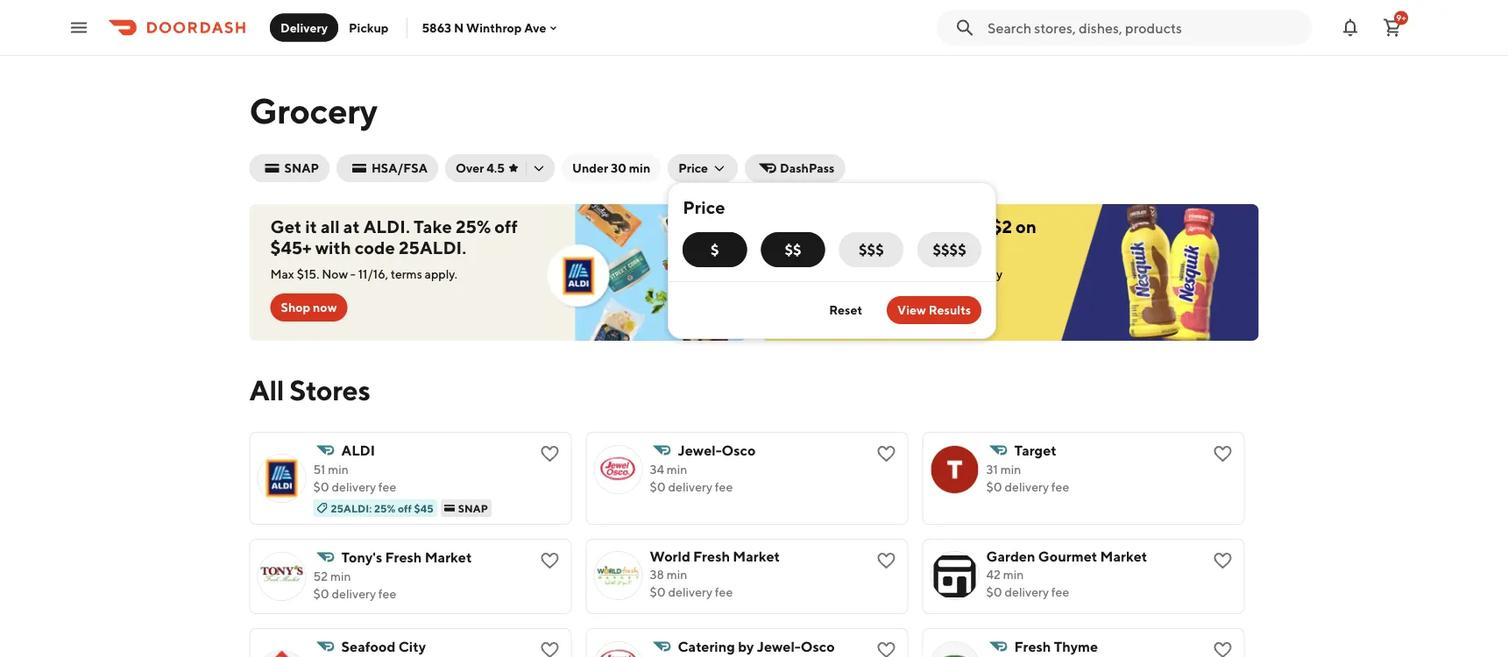 Task type: locate. For each thing, give the bounding box(es) containing it.
4.5
[[487, 161, 505, 175]]

osco for jewel-
[[722, 442, 756, 459]]

34
[[650, 462, 664, 477]]

-
[[887, 217, 894, 237], [350, 267, 356, 281]]

shop for with
[[281, 300, 310, 315]]

shop now button for with
[[270, 294, 347, 322]]

apply
[[972, 267, 1003, 281]]

off down over 4.5 button
[[495, 217, 518, 237]]

0 horizontal spatial shop
[[281, 300, 310, 315]]

2 horizontal spatial market
[[1101, 548, 1148, 565]]

fresh right world
[[693, 548, 730, 565]]

min down world
[[667, 568, 688, 582]]

1 horizontal spatial -
[[887, 217, 894, 237]]

$ button
[[683, 232, 747, 267]]

1 horizontal spatial shop now
[[793, 300, 849, 315]]

market for garden gourmet market
[[1101, 548, 1148, 565]]

shop down $15.
[[281, 300, 310, 315]]

1 horizontal spatial shop now button
[[782, 294, 859, 322]]

hsa/fsa
[[372, 161, 428, 175]]

$0 inside 51 min $0 delivery fee
[[313, 480, 329, 494]]

$45+
[[270, 238, 312, 258]]

0 vertical spatial snap
[[284, 161, 319, 175]]

1 horizontal spatial off
[[495, 217, 518, 237]]

market right world
[[733, 548, 780, 565]]

shop now for with
[[281, 300, 337, 315]]

0 vertical spatial off
[[495, 217, 518, 237]]

shop now down classically
[[793, 300, 849, 315]]

min inside 34 min $0 delivery fee
[[667, 462, 688, 477]]

fee down tony's fresh market
[[379, 587, 396, 601]]

delivery down garden on the bottom right of the page
[[1005, 585, 1049, 600]]

delivery down world
[[668, 585, 713, 600]]

save
[[952, 217, 988, 237]]

fresh right tony's
[[385, 549, 422, 566]]

0 vertical spatial 25%
[[456, 217, 491, 237]]

over 4.5
[[456, 161, 505, 175]]

0 horizontal spatial osco
[[722, 442, 756, 459]]

0 horizontal spatial now
[[313, 300, 337, 315]]

pickup button
[[338, 14, 399, 42]]

$15.
[[297, 267, 319, 281]]

25% right take
[[456, 217, 491, 237]]

on
[[1016, 217, 1037, 237]]

fee inside 52 min $0 delivery fee
[[379, 587, 396, 601]]

delivery up 25aldi:
[[332, 480, 376, 494]]

fee up catering by jewel-
[[715, 585, 733, 600]]

1 shop now from the left
[[281, 300, 337, 315]]

1 horizontal spatial market
[[733, 548, 780, 565]]

terms
[[937, 267, 970, 281]]

0 horizontal spatial market
[[425, 549, 472, 566]]

$0 for target
[[987, 480, 1003, 494]]

shop now down $15.
[[281, 300, 337, 315]]

$0 down 52
[[313, 587, 329, 601]]

delivery inside 31 min $0 delivery fee
[[1005, 480, 1049, 494]]

delivery down jewel-
[[668, 480, 713, 494]]

$0 down 34
[[650, 480, 666, 494]]

- right now
[[350, 267, 356, 281]]

fee
[[379, 480, 396, 494], [715, 480, 733, 494], [1052, 480, 1070, 494], [715, 585, 733, 600], [1052, 585, 1070, 600], [379, 587, 396, 601]]

delivery inside 51 min $0 delivery fee
[[332, 480, 376, 494]]

1 vertical spatial 25%
[[374, 502, 396, 515]]

osco
[[722, 442, 756, 459], [801, 639, 835, 655]]

31 min $0 delivery fee
[[987, 462, 1070, 494]]

now for with
[[313, 300, 337, 315]]

click to add this store to your saved list image
[[876, 444, 897, 465], [1213, 550, 1234, 572], [540, 640, 561, 657], [876, 640, 897, 657]]

1 vertical spatial price
[[683, 197, 725, 218]]

1 horizontal spatial fresh
[[693, 548, 730, 565]]

0 horizontal spatial snap
[[284, 161, 319, 175]]

1 horizontal spatial shop
[[793, 300, 822, 315]]

milk
[[906, 238, 941, 258]]

delivery inside 52 min $0 delivery fee
[[332, 587, 376, 601]]

5863
[[422, 20, 451, 35]]

market
[[733, 548, 780, 565], [1101, 548, 1148, 565], [425, 549, 472, 566]]

off
[[495, 217, 518, 237], [398, 502, 412, 515]]

fee down gourmet
[[1052, 585, 1070, 600]]

shop down classically
[[793, 300, 822, 315]]

$0 inside 52 min $0 delivery fee
[[313, 587, 329, 601]]

dashpass button
[[745, 154, 845, 182]]

0 horizontal spatial fresh
[[385, 549, 422, 566]]

n
[[454, 20, 464, 35]]

aldi.
[[363, 217, 410, 237]]

delivery down "target"
[[1005, 480, 1049, 494]]

shop now button down $15.
[[270, 294, 347, 322]]

0 vertical spatial -
[[887, 217, 894, 237]]

fee up 25aldi: 25% off $45
[[379, 480, 396, 494]]

$0 down 51
[[313, 480, 329, 494]]

30
[[611, 161, 627, 175]]

shop now
[[281, 300, 337, 315], [793, 300, 849, 315]]

25% right 25aldi:
[[374, 502, 396, 515]]

match
[[831, 217, 883, 237]]

price right 30 at top
[[679, 161, 708, 175]]

fresh thyme
[[1015, 639, 1098, 655]]

min right 51
[[328, 462, 349, 477]]

Store search: begin typing to search for stores available on DoorDash text field
[[988, 18, 1302, 37]]

click to add this store to your saved list image
[[540, 444, 561, 465], [1213, 444, 1234, 465], [540, 550, 561, 572], [876, 550, 897, 572], [1213, 640, 1234, 657]]

$0
[[313, 480, 329, 494], [650, 480, 666, 494], [987, 480, 1003, 494], [650, 585, 666, 600], [987, 585, 1003, 600], [313, 587, 329, 601]]

min inside 31 min $0 delivery fee
[[1001, 462, 1021, 477]]

52 min $0 delivery fee
[[313, 569, 396, 601]]

2 shop now button from the left
[[782, 294, 859, 322]]

fee for jewel-osco
[[715, 480, 733, 494]]

$0 inside 31 min $0 delivery fee
[[987, 480, 1003, 494]]

catering by jewel-
[[678, 639, 801, 655]]

at
[[343, 217, 360, 237]]

market inside garden gourmet market 42 min $0 delivery fee
[[1101, 548, 1148, 565]]

under 30 min button
[[562, 154, 661, 182]]

market inside 'world fresh market 38 min $0 delivery fee'
[[733, 548, 780, 565]]

5863 n winthrop ave button
[[422, 20, 561, 35]]

get
[[270, 217, 302, 237]]

1 vertical spatial osco
[[801, 639, 835, 655]]

fresh left thyme
[[1015, 639, 1051, 655]]

market down $45
[[425, 549, 472, 566]]

$0 down 31
[[987, 480, 1003, 494]]

fee inside 51 min $0 delivery fee
[[379, 480, 396, 494]]

1 horizontal spatial osco
[[801, 639, 835, 655]]

market right gourmet
[[1101, 548, 1148, 565]]

25% inside get it all at aldi. take 25% off $45+ with code 25aldi. max $15. now - 11/16, terms apply.
[[456, 217, 491, 237]]

grocery
[[249, 89, 378, 131]]

fee down "target"
[[1052, 480, 1070, 494]]

$0 down 42
[[987, 585, 1003, 600]]

min down garden on the bottom right of the page
[[1003, 568, 1024, 582]]

over
[[456, 161, 484, 175]]

$$$$ button
[[918, 232, 982, 267]]

off left $45
[[398, 502, 412, 515]]

snap right $45
[[458, 502, 488, 515]]

results
[[929, 303, 971, 317]]

under
[[572, 161, 608, 175]]

0 vertical spatial osco
[[722, 442, 756, 459]]

a
[[782, 267, 791, 281]]

delivery inside 'world fresh market 38 min $0 delivery fee'
[[668, 585, 713, 600]]

$0 for jewel-osco
[[650, 480, 666, 494]]

min inside 'world fresh market 38 min $0 delivery fee'
[[667, 568, 688, 582]]

snap button
[[249, 154, 330, 182]]

0 horizontal spatial off
[[398, 502, 412, 515]]

delivery
[[332, 480, 376, 494], [668, 480, 713, 494], [1005, 480, 1049, 494], [668, 585, 713, 600], [1005, 585, 1049, 600], [332, 587, 376, 601]]

min right 31
[[1001, 462, 1021, 477]]

select
[[782, 238, 831, 258]]

min right 34
[[667, 462, 688, 477]]

min right 30 at top
[[629, 161, 651, 175]]

2 horizontal spatial fresh
[[1015, 639, 1051, 655]]

min
[[629, 161, 651, 175], [328, 462, 349, 477], [667, 462, 688, 477], [1001, 462, 1021, 477], [667, 568, 688, 582], [1003, 568, 1024, 582], [330, 569, 351, 584]]

fee for target
[[1052, 480, 1070, 494]]

2 shop now from the left
[[793, 300, 849, 315]]

min right 52
[[330, 569, 351, 584]]

now down classically
[[825, 300, 849, 315]]

0 horizontal spatial -
[[350, 267, 356, 281]]

0 horizontal spatial shop now button
[[270, 294, 347, 322]]

now
[[313, 300, 337, 315], [825, 300, 849, 315]]

tony's
[[341, 549, 382, 566]]

fee for aldi
[[379, 480, 396, 494]]

all
[[321, 217, 340, 237]]

taste.
[[904, 267, 934, 281]]

delivery inside 34 min $0 delivery fee
[[668, 480, 713, 494]]

delicious
[[851, 267, 901, 281]]

1 shop from the left
[[281, 300, 310, 315]]

25aldi.
[[399, 238, 467, 258]]

shop for select
[[793, 300, 822, 315]]

min inside 52 min $0 delivery fee
[[330, 569, 351, 584]]

mix & match - buy 2, save $2 on select nesquik milk a classically delicious taste. terms apply
[[782, 217, 1037, 281]]

1 vertical spatial -
[[350, 267, 356, 281]]

1 now from the left
[[313, 300, 337, 315]]

view
[[898, 303, 926, 317]]

price down price button
[[683, 197, 725, 218]]

1 shop now button from the left
[[270, 294, 347, 322]]

- left the buy
[[887, 217, 894, 237]]

snap down the grocery
[[284, 161, 319, 175]]

view results button
[[887, 296, 982, 324]]

11/16,
[[358, 267, 388, 281]]

delivery down tony's
[[332, 587, 376, 601]]

all stores
[[249, 373, 370, 406]]

fee inside 31 min $0 delivery fee
[[1052, 480, 1070, 494]]

shop
[[281, 300, 310, 315], [793, 300, 822, 315]]

reset
[[829, 303, 863, 317]]

1 horizontal spatial now
[[825, 300, 849, 315]]

garden gourmet market 42 min $0 delivery fee
[[987, 548, 1148, 600]]

$$ button
[[761, 232, 825, 267]]

$0 down the 38
[[650, 585, 666, 600]]

fresh for world
[[693, 548, 730, 565]]

0 vertical spatial price
[[679, 161, 708, 175]]

view results
[[898, 303, 971, 317]]

click to add this store to your saved list image for tony's fresh market
[[540, 550, 561, 572]]

apply.
[[425, 267, 457, 281]]

fee inside garden gourmet market 42 min $0 delivery fee
[[1052, 585, 1070, 600]]

snap
[[284, 161, 319, 175], [458, 502, 488, 515]]

1 vertical spatial snap
[[458, 502, 488, 515]]

fresh
[[693, 548, 730, 565], [385, 549, 422, 566], [1015, 639, 1051, 655]]

0 horizontal spatial 25%
[[374, 502, 396, 515]]

0 horizontal spatial shop now
[[281, 300, 337, 315]]

fee down "jewel-osco"
[[715, 480, 733, 494]]

tony's fresh market
[[341, 549, 472, 566]]

2 shop from the left
[[793, 300, 822, 315]]

fee inside 34 min $0 delivery fee
[[715, 480, 733, 494]]

$2
[[992, 217, 1012, 237]]

market for world fresh market
[[733, 548, 780, 565]]

42
[[987, 568, 1001, 582]]

$0 inside 34 min $0 delivery fee
[[650, 480, 666, 494]]

shop now button down classically
[[782, 294, 859, 322]]

fresh inside 'world fresh market 38 min $0 delivery fee'
[[693, 548, 730, 565]]

2 now from the left
[[825, 300, 849, 315]]

1 horizontal spatial 25%
[[456, 217, 491, 237]]

- inside get it all at aldi. take 25% off $45+ with code 25aldi. max $15. now - 11/16, terms apply.
[[350, 267, 356, 281]]

now down now
[[313, 300, 337, 315]]



Task type: describe. For each thing, give the bounding box(es) containing it.
click to add this store to your saved list image for target
[[1213, 444, 1234, 465]]

31
[[987, 462, 998, 477]]

with
[[315, 238, 351, 258]]

all
[[249, 373, 284, 406]]

min inside under 30 min 'button'
[[629, 161, 651, 175]]

max
[[270, 267, 294, 281]]

delivery for aldi
[[332, 480, 376, 494]]

reset button
[[819, 296, 873, 324]]

9+ button
[[1375, 10, 1410, 45]]

25aldi: 25% off $45
[[331, 502, 434, 515]]

$$
[[785, 241, 802, 258]]

&
[[816, 217, 827, 237]]

1 items, open order cart image
[[1382, 17, 1403, 38]]

seafood city
[[341, 639, 426, 655]]

now for select
[[825, 300, 849, 315]]

open menu image
[[68, 17, 89, 38]]

$0 for aldi
[[313, 480, 329, 494]]

catering by jewel-osco
[[678, 639, 835, 655]]

classically
[[794, 267, 849, 281]]

38
[[650, 568, 664, 582]]

52
[[313, 569, 328, 584]]

mix
[[782, 217, 812, 237]]

over 4.5 button
[[445, 154, 555, 182]]

take
[[414, 217, 452, 237]]

thyme
[[1054, 639, 1098, 655]]

pickup
[[349, 20, 389, 35]]

delivery for jewel-osco
[[668, 480, 713, 494]]

9+
[[1397, 13, 1407, 23]]

fee for tony's fresh market
[[379, 587, 396, 601]]

- inside mix & match - buy 2, save $2 on select nesquik milk a classically delicious taste. terms apply
[[887, 217, 894, 237]]

delivery for target
[[1005, 480, 1049, 494]]

delivery button
[[270, 14, 338, 42]]

$$$ button
[[839, 232, 904, 267]]

off inside get it all at aldi. take 25% off $45+ with code 25aldi. max $15. now - 11/16, terms apply.
[[495, 217, 518, 237]]

ave
[[524, 20, 547, 35]]

snap inside button
[[284, 161, 319, 175]]

nesquik
[[835, 238, 903, 258]]

price inside button
[[679, 161, 708, 175]]

terms
[[391, 267, 422, 281]]

25aldi:
[[331, 502, 372, 515]]

winthrop
[[466, 20, 522, 35]]

price button
[[668, 154, 738, 182]]

shop now for select
[[793, 300, 849, 315]]

$0 for tony's fresh market
[[313, 587, 329, 601]]

delivery inside garden gourmet market 42 min $0 delivery fee
[[1005, 585, 1049, 600]]

5863 n winthrop ave
[[422, 20, 547, 35]]

now
[[322, 267, 348, 281]]

fresh for tony's
[[385, 549, 422, 566]]

osco for catering by jewel-
[[801, 639, 835, 655]]

click to add this store to your saved list image for aldi
[[540, 444, 561, 465]]

$
[[711, 241, 719, 258]]

delivery
[[280, 20, 328, 35]]

2,
[[933, 217, 948, 237]]

world fresh market 38 min $0 delivery fee
[[650, 548, 780, 600]]

buy
[[898, 217, 930, 237]]

stores
[[289, 373, 370, 406]]

aldi
[[341, 442, 375, 459]]

hsa/fsa button
[[337, 154, 438, 182]]

$0 inside garden gourmet market 42 min $0 delivery fee
[[987, 585, 1003, 600]]

$0 inside 'world fresh market 38 min $0 delivery fee'
[[650, 585, 666, 600]]

$45
[[414, 502, 434, 515]]

1 vertical spatial off
[[398, 502, 412, 515]]

$$$$
[[933, 241, 967, 258]]

gourmet
[[1039, 548, 1098, 565]]

get it all at aldi. take 25% off $45+ with code 25aldi. max $15. now - 11/16, terms apply.
[[270, 217, 518, 281]]

jewel-osco
[[678, 442, 756, 459]]

garden
[[987, 548, 1036, 565]]

it
[[305, 217, 317, 237]]

shop now button for select
[[782, 294, 859, 322]]

34 min $0 delivery fee
[[650, 462, 733, 494]]

$$$
[[859, 241, 884, 258]]

51
[[313, 462, 326, 477]]

world
[[650, 548, 691, 565]]

1 horizontal spatial snap
[[458, 502, 488, 515]]

seafood
[[341, 639, 396, 655]]

city
[[399, 639, 426, 655]]

under 30 min
[[572, 161, 651, 175]]

min inside garden gourmet market 42 min $0 delivery fee
[[1003, 568, 1024, 582]]

min inside 51 min $0 delivery fee
[[328, 462, 349, 477]]

notification bell image
[[1340, 17, 1361, 38]]

dashpass
[[780, 161, 835, 175]]

code
[[355, 238, 395, 258]]

jewel-
[[678, 442, 722, 459]]

fee inside 'world fresh market 38 min $0 delivery fee'
[[715, 585, 733, 600]]

51 min $0 delivery fee
[[313, 462, 396, 494]]

delivery for tony's fresh market
[[332, 587, 376, 601]]



Task type: vqa. For each thing, say whether or not it's contained in the screenshot.
off in the Get it all at ALDI. Take 25% off $45+ with code 25ALDI. Max $15. Now - 11/16, terms apply.
yes



